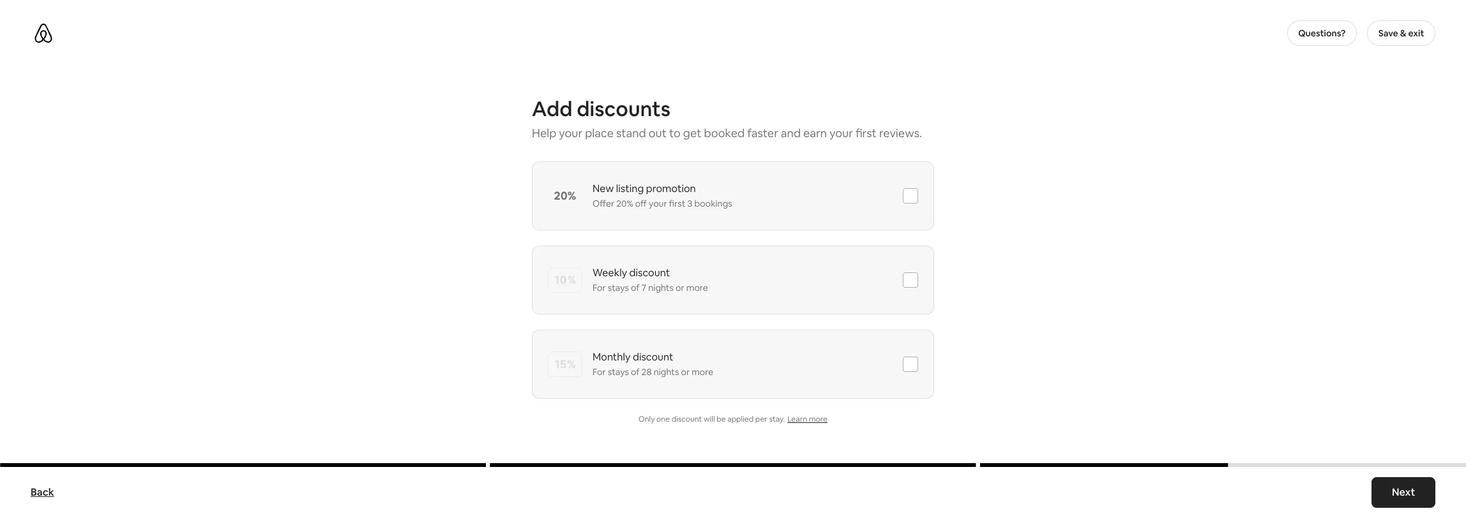 Task type: describe. For each thing, give the bounding box(es) containing it.
more for monthly discount
[[692, 367, 714, 378]]

20% inside new listing promotion offer 20% off your first 3 bookings
[[617, 198, 634, 210]]

0 horizontal spatial your
[[559, 126, 583, 141]]

new
[[593, 182, 614, 196]]

off
[[636, 198, 647, 210]]

for for weekly discount
[[593, 282, 606, 294]]

stays for weekly
[[608, 282, 629, 294]]

2 horizontal spatial your
[[830, 126, 854, 141]]

add
[[532, 96, 573, 122]]

booked
[[704, 126, 745, 141]]

to
[[670, 126, 681, 141]]

out
[[649, 126, 667, 141]]

weekly discount for stays of 7 nights or more
[[593, 266, 708, 294]]

discount for weekly discount
[[630, 266, 670, 280]]

or for monthly discount
[[681, 367, 690, 378]]

your inside new listing promotion offer 20% off your first 3 bookings
[[649, 198, 667, 210]]

monthly
[[593, 351, 631, 364]]

bookings
[[695, 198, 733, 210]]

reviews.
[[880, 126, 923, 141]]

new listing promotion offer 20% off your first 3 bookings
[[593, 182, 733, 210]]

nights for weekly discount
[[649, 282, 674, 294]]

nights for monthly discount
[[654, 367, 679, 378]]

7
[[642, 282, 647, 294]]

earn
[[804, 126, 827, 141]]

discount for monthly discount
[[633, 351, 674, 364]]

back button
[[24, 480, 60, 506]]

get
[[684, 126, 702, 141]]

per
[[756, 415, 768, 425]]

or for weekly discount
[[676, 282, 685, 294]]

place
[[585, 126, 614, 141]]

back
[[31, 486, 54, 500]]

be
[[717, 415, 726, 425]]

save & exit
[[1379, 27, 1425, 39]]

more for weekly discount
[[687, 282, 708, 294]]

listing
[[616, 182, 644, 196]]

stay.
[[769, 415, 785, 425]]

of for monthly
[[631, 367, 640, 378]]

will
[[704, 415, 715, 425]]

stand
[[617, 126, 646, 141]]

learn more
[[788, 415, 828, 425]]

faster
[[748, 126, 779, 141]]

of for weekly
[[631, 282, 640, 294]]

promotion
[[646, 182, 696, 196]]



Task type: locate. For each thing, give the bounding box(es) containing it.
stays inside weekly discount for stays of 7 nights or more
[[608, 282, 629, 294]]

more
[[687, 282, 708, 294], [692, 367, 714, 378]]

for
[[593, 282, 606, 294], [593, 367, 606, 378]]

0 horizontal spatial 20%
[[554, 188, 577, 203]]

save
[[1379, 27, 1399, 39]]

stays down weekly
[[608, 282, 629, 294]]

or
[[676, 282, 685, 294], [681, 367, 690, 378]]

more inside weekly discount for stays of 7 nights or more
[[687, 282, 708, 294]]

stays for monthly
[[608, 367, 629, 378]]

0 vertical spatial stays
[[608, 282, 629, 294]]

1 of from the top
[[631, 282, 640, 294]]

of inside weekly discount for stays of 7 nights or more
[[631, 282, 640, 294]]

1 vertical spatial first
[[669, 198, 686, 210]]

of inside the monthly discount for stays of 28 nights or more
[[631, 367, 640, 378]]

one
[[657, 415, 670, 425]]

0 vertical spatial of
[[631, 282, 640, 294]]

nights
[[649, 282, 674, 294], [654, 367, 679, 378]]

add discounts help your place stand out to get booked faster and earn your first reviews.
[[532, 96, 923, 141]]

1 horizontal spatial first
[[856, 126, 877, 141]]

1 vertical spatial or
[[681, 367, 690, 378]]

20% left the new
[[554, 188, 577, 203]]

or right the 7
[[676, 282, 685, 294]]

only one discount will be applied per stay. learn more
[[639, 415, 828, 425]]

Weekly discount text field
[[553, 273, 578, 288]]

0 vertical spatial first
[[856, 126, 877, 141]]

3
[[688, 198, 693, 210]]

stays
[[608, 282, 629, 294], [608, 367, 629, 378]]

first inside add discounts help your place stand out to get booked faster and earn your first reviews.
[[856, 126, 877, 141]]

0 vertical spatial more
[[687, 282, 708, 294]]

1 vertical spatial nights
[[654, 367, 679, 378]]

for inside weekly discount for stays of 7 nights or more
[[593, 282, 606, 294]]

and
[[781, 126, 801, 141]]

your
[[559, 126, 583, 141], [830, 126, 854, 141], [649, 198, 667, 210]]

next
[[1393, 486, 1416, 500]]

first
[[856, 126, 877, 141], [669, 198, 686, 210]]

0 vertical spatial nights
[[649, 282, 674, 294]]

learn more button
[[785, 415, 828, 425]]

your right off
[[649, 198, 667, 210]]

nights right the 7
[[649, 282, 674, 294]]

help
[[532, 126, 557, 141]]

only
[[639, 415, 655, 425]]

1 horizontal spatial your
[[649, 198, 667, 210]]

1 vertical spatial more
[[692, 367, 714, 378]]

first left reviews.
[[856, 126, 877, 141]]

discount left will
[[672, 415, 702, 425]]

more inside the monthly discount for stays of 28 nights or more
[[692, 367, 714, 378]]

2 vertical spatial discount
[[672, 415, 702, 425]]

nights inside weekly discount for stays of 7 nights or more
[[649, 282, 674, 294]]

discount inside weekly discount for stays of 7 nights or more
[[630, 266, 670, 280]]

of
[[631, 282, 640, 294], [631, 367, 640, 378]]

20%
[[554, 188, 577, 203], [617, 198, 634, 210]]

next button
[[1372, 478, 1436, 509]]

more up will
[[692, 367, 714, 378]]

1 vertical spatial discount
[[633, 351, 674, 364]]

more right the 7
[[687, 282, 708, 294]]

or right '28'
[[681, 367, 690, 378]]

for for monthly discount
[[593, 367, 606, 378]]

0 vertical spatial or
[[676, 282, 685, 294]]

applied
[[728, 415, 754, 425]]

&
[[1401, 27, 1407, 39]]

first inside new listing promotion offer 20% off your first 3 bookings
[[669, 198, 686, 210]]

for down weekly
[[593, 282, 606, 294]]

discount up '28'
[[633, 351, 674, 364]]

first left "3"
[[669, 198, 686, 210]]

discount inside the monthly discount for stays of 28 nights or more
[[633, 351, 674, 364]]

20% down listing
[[617, 198, 634, 210]]

stays down the monthly
[[608, 367, 629, 378]]

questions? button
[[1288, 20, 1358, 46]]

for down the monthly
[[593, 367, 606, 378]]

of left the 7
[[631, 282, 640, 294]]

stays inside the monthly discount for stays of 28 nights or more
[[608, 367, 629, 378]]

your right help on the top
[[559, 126, 583, 141]]

or inside the monthly discount for stays of 28 nights or more
[[681, 367, 690, 378]]

save & exit button
[[1368, 20, 1436, 46]]

questions?
[[1299, 27, 1346, 39]]

offer
[[593, 198, 615, 210]]

2 for from the top
[[593, 367, 606, 378]]

discount
[[630, 266, 670, 280], [633, 351, 674, 364], [672, 415, 702, 425]]

1 for from the top
[[593, 282, 606, 294]]

1 vertical spatial for
[[593, 367, 606, 378]]

1 vertical spatial of
[[631, 367, 640, 378]]

0 vertical spatial discount
[[630, 266, 670, 280]]

monthly discount for stays of 28 nights or more
[[593, 351, 714, 378]]

weekly
[[593, 266, 627, 280]]

28
[[642, 367, 652, 378]]

or inside weekly discount for stays of 7 nights or more
[[676, 282, 685, 294]]

nights right '28'
[[654, 367, 679, 378]]

Monthly discount text field
[[553, 357, 578, 372]]

discounts
[[577, 96, 671, 122]]

discount up the 7
[[630, 266, 670, 280]]

nights inside the monthly discount for stays of 28 nights or more
[[654, 367, 679, 378]]

2 stays from the top
[[608, 367, 629, 378]]

0 horizontal spatial first
[[669, 198, 686, 210]]

of left '28'
[[631, 367, 640, 378]]

your right earn
[[830, 126, 854, 141]]

1 stays from the top
[[608, 282, 629, 294]]

for inside the monthly discount for stays of 28 nights or more
[[593, 367, 606, 378]]

exit
[[1409, 27, 1425, 39]]

1 vertical spatial stays
[[608, 367, 629, 378]]

1 horizontal spatial 20%
[[617, 198, 634, 210]]

0 vertical spatial for
[[593, 282, 606, 294]]

2 of from the top
[[631, 367, 640, 378]]



Task type: vqa. For each thing, say whether or not it's contained in the screenshot.
arrival
no



